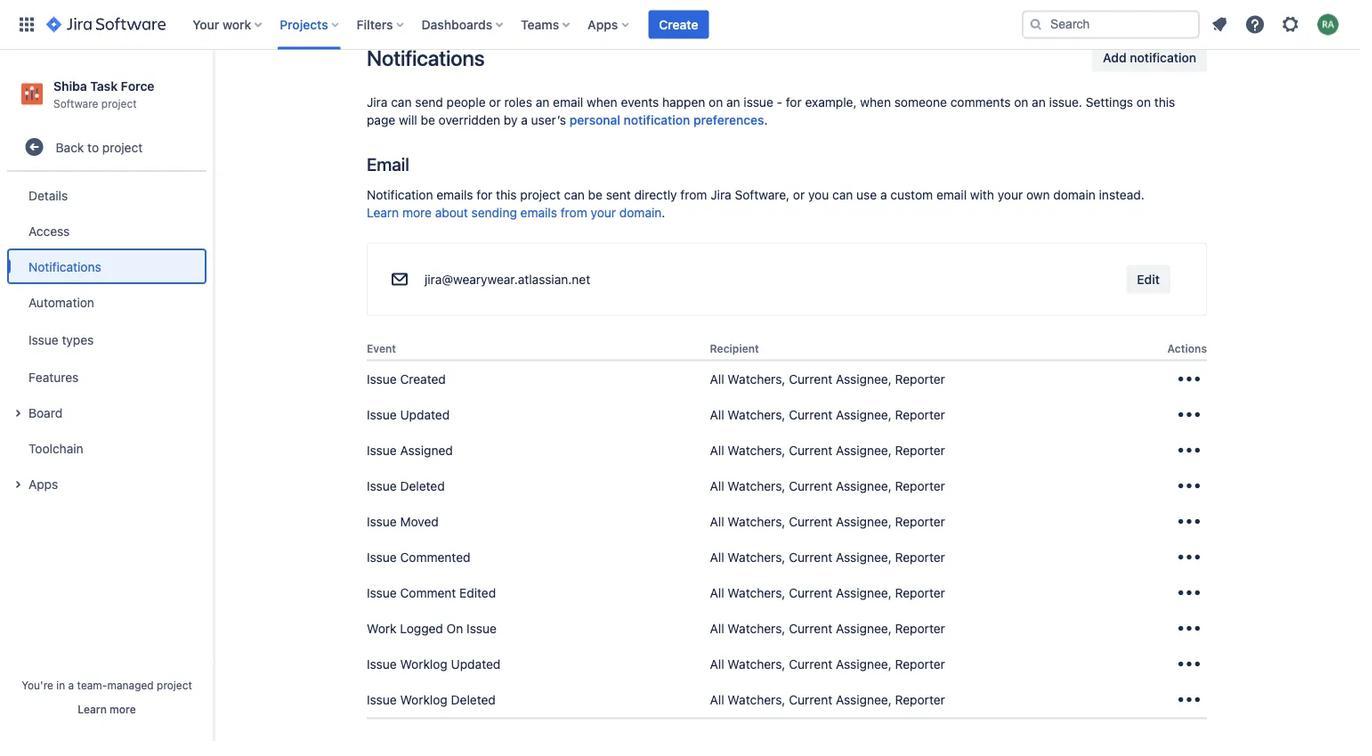 Task type: describe. For each thing, give the bounding box(es) containing it.
send
[[415, 95, 443, 110]]

email
[[367, 154, 409, 175]]

created
[[400, 372, 446, 387]]

all for work logged on issue
[[710, 621, 725, 636]]

board
[[29, 405, 62, 420]]

team-
[[77, 679, 107, 691]]

notification for add
[[1131, 50, 1197, 65]]

by
[[504, 113, 518, 127]]

to
[[87, 140, 99, 154]]

apps inside button
[[29, 476, 58, 491]]

edit
[[1138, 272, 1161, 287]]

watchers, for issue worklog deleted
[[728, 693, 786, 707]]

add
[[1104, 50, 1127, 65]]

personal notification preferences .
[[570, 113, 768, 127]]

reporter for issue assigned
[[896, 443, 946, 458]]

all watchers, current assignee, reporter for issue commented
[[710, 550, 946, 565]]

3 an from the left
[[1032, 95, 1046, 110]]

software,
[[735, 187, 790, 202]]

-
[[777, 95, 783, 110]]

1 when from the left
[[587, 95, 618, 110]]

issue for issue comment edited
[[367, 586, 397, 600]]

back
[[56, 140, 84, 154]]

notification actions image for issue deleted
[[1176, 472, 1204, 501]]

reporter for issue comment edited
[[896, 586, 946, 600]]

toolchain link
[[7, 430, 207, 466]]

issue.
[[1050, 95, 1083, 110]]

0 vertical spatial emails
[[437, 187, 473, 202]]

all watchers, current assignee, reporter for issue moved
[[710, 514, 946, 529]]

notification actions image for issue created
[[1176, 365, 1204, 394]]

settings
[[1086, 95, 1134, 110]]

notification for personal
[[624, 113, 691, 127]]

0 vertical spatial domain
[[1054, 187, 1096, 202]]

watchers, for issue deleted
[[728, 479, 786, 494]]

issue for issue moved
[[367, 514, 397, 529]]

current for issue moved
[[789, 514, 833, 529]]

automation link
[[7, 284, 207, 320]]

automation
[[29, 295, 94, 309]]

a inside jira can send people or roles an email when events happen on an issue - for example, when someone comments on an issue. settings on this page will be overridden by a user's
[[521, 113, 528, 127]]

issue
[[744, 95, 774, 110]]

watchers, for issue updated
[[728, 408, 786, 422]]

assignee, for issue updated
[[836, 408, 892, 422]]

projects
[[280, 17, 328, 32]]

apps button
[[7, 466, 207, 502]]

1 horizontal spatial emails
[[521, 205, 558, 220]]

current for issue assigned
[[789, 443, 833, 458]]

0 horizontal spatial from
[[561, 205, 588, 220]]

assignee, for issue deleted
[[836, 479, 892, 494]]

this inside jira can send people or roles an email when events happen on an issue - for example, when someone comments on an issue. settings on this page will be overridden by a user's
[[1155, 95, 1176, 110]]

use
[[857, 187, 878, 202]]

be inside the notification emails for this project can be sent directly from jira software, or you can use a custom email with your own domain instead. learn more about sending emails from your domain .
[[588, 187, 603, 202]]

1 an from the left
[[536, 95, 550, 110]]

issue moved
[[367, 514, 439, 529]]

settings image
[[1281, 14, 1302, 35]]

commented
[[400, 550, 471, 565]]

notification emails for this project can be sent directly from jira software, or you can use a custom email with your own domain instead. learn more about sending emails from your domain .
[[367, 187, 1145, 220]]

force
[[121, 78, 154, 93]]

this inside the notification emails for this project can be sent directly from jira software, or you can use a custom email with your own domain instead. learn more about sending emails from your domain .
[[496, 187, 517, 202]]

toolchain
[[29, 441, 83, 455]]

add notification button
[[1093, 44, 1208, 72]]

0 horizontal spatial domain
[[620, 205, 662, 220]]

current for issue updated
[[789, 408, 833, 422]]

all for issue comment edited
[[710, 586, 725, 600]]

your profile and settings image
[[1318, 14, 1340, 35]]

your work button
[[187, 10, 269, 39]]

you
[[809, 187, 830, 202]]

apps inside popup button
[[588, 17, 618, 32]]

project inside the notification emails for this project can be sent directly from jira software, or you can use a custom email with your own domain instead. learn more about sending emails from your domain .
[[520, 187, 561, 202]]

all watchers, current assignee, reporter for issue comment edited
[[710, 586, 946, 600]]

email inside the notification emails for this project can be sent directly from jira software, or you can use a custom email with your own domain instead. learn more about sending emails from your domain .
[[937, 187, 967, 202]]

apps button
[[583, 10, 636, 39]]

learn more
[[78, 703, 136, 715]]

personal
[[570, 113, 621, 127]]

in
[[56, 679, 65, 691]]

0 vertical spatial updated
[[400, 408, 450, 422]]

all watchers, current assignee, reporter for issue assigned
[[710, 443, 946, 458]]

assigned
[[400, 443, 453, 458]]

notification actions image for work logged on issue
[[1176, 615, 1204, 643]]

1 horizontal spatial notifications
[[367, 45, 485, 70]]

banner containing your work
[[0, 0, 1361, 50]]

all for issue moved
[[710, 514, 725, 529]]

managed
[[107, 679, 154, 691]]

user's
[[531, 113, 567, 127]]

create
[[659, 17, 699, 32]]

edited
[[460, 586, 496, 600]]

issue for issue types
[[29, 332, 59, 347]]

notification actions image for issue moved
[[1176, 508, 1204, 536]]

notification actions image for issue worklog updated
[[1176, 650, 1204, 679]]

notification actions image for issue comment edited
[[1176, 579, 1204, 608]]

worklog for deleted
[[400, 693, 448, 707]]

all for issue updated
[[710, 408, 725, 422]]

1 on from the left
[[709, 95, 723, 110]]

reporter for issue created
[[896, 372, 946, 387]]

teams
[[521, 17, 559, 32]]

assignee, for issue commented
[[836, 550, 892, 565]]

2 vertical spatial a
[[68, 679, 74, 691]]

or inside the notification emails for this project can be sent directly from jira software, or you can use a custom email with your own domain instead. learn more about sending emails from your domain .
[[794, 187, 805, 202]]

issue worklog deleted
[[367, 693, 496, 707]]

details
[[29, 188, 68, 202]]

issue worklog updated
[[367, 657, 501, 672]]

current for issue commented
[[789, 550, 833, 565]]

actions
[[1168, 342, 1208, 355]]

custom
[[891, 187, 934, 202]]

overridden
[[439, 113, 501, 127]]

create button
[[649, 10, 709, 39]]

0 vertical spatial from
[[681, 187, 708, 202]]

can inside jira can send people or roles an email when events happen on an issue - for example, when someone comments on an issue. settings on this page will be overridden by a user's
[[391, 95, 412, 110]]

issue commented
[[367, 550, 471, 565]]

0 horizontal spatial your
[[591, 205, 616, 220]]

sidebar navigation image
[[194, 71, 233, 107]]

more inside the notification emails for this project can be sent directly from jira software, or you can use a custom email with your own domain instead. learn more about sending emails from your domain .
[[403, 205, 432, 220]]

for inside jira can send people or roles an email when events happen on an issue - for example, when someone comments on an issue. settings on this page will be overridden by a user's
[[786, 95, 802, 110]]

your
[[193, 17, 219, 32]]

filters button
[[351, 10, 411, 39]]

help image
[[1245, 14, 1267, 35]]

teams button
[[516, 10, 577, 39]]

jira inside jira can send people or roles an email when events happen on an issue - for example, when someone comments on an issue. settings on this page will be overridden by a user's
[[367, 95, 388, 110]]

features
[[29, 369, 79, 384]]

jira issue preview in slack image
[[367, 0, 780, 22]]

all for issue created
[[710, 372, 725, 387]]

about
[[435, 205, 468, 220]]

all for issue worklog deleted
[[710, 693, 725, 707]]

work
[[367, 621, 397, 636]]

1 horizontal spatial .
[[765, 113, 768, 127]]

assignee, for issue assigned
[[836, 443, 892, 458]]

project right managed
[[157, 679, 192, 691]]

assignee, for issue moved
[[836, 514, 892, 529]]

shiba
[[53, 78, 87, 93]]

learn more about sending emails from your domain button
[[367, 204, 662, 222]]

filters
[[357, 17, 393, 32]]

with
[[971, 187, 995, 202]]

all for issue worklog updated
[[710, 657, 725, 672]]

current for issue comment edited
[[789, 586, 833, 600]]

example,
[[806, 95, 857, 110]]

reporter for work logged on issue
[[896, 621, 946, 636]]

watchers, for issue assigned
[[728, 443, 786, 458]]

assignee, for issue worklog deleted
[[836, 693, 892, 707]]

notification
[[367, 187, 433, 202]]

you're
[[21, 679, 53, 691]]

jira@wearywear.atlassian.net
[[425, 272, 591, 287]]

0 horizontal spatial deleted
[[400, 479, 445, 494]]

assignee, for issue worklog updated
[[836, 657, 892, 672]]

. inside the notification emails for this project can be sent directly from jira software, or you can use a custom email with your own domain instead. learn more about sending emails from your domain .
[[662, 205, 666, 220]]

access link
[[7, 213, 207, 249]]

or inside jira can send people or roles an email when events happen on an issue - for example, when someone comments on an issue. settings on this page will be overridden by a user's
[[489, 95, 501, 110]]

project right to
[[102, 140, 143, 154]]

current for issue worklog deleted
[[789, 693, 833, 707]]

notifications link
[[7, 249, 207, 284]]



Task type: vqa. For each thing, say whether or not it's contained in the screenshot.
10's of
no



Task type: locate. For each thing, give the bounding box(es) containing it.
from right directly
[[681, 187, 708, 202]]

1 horizontal spatial your
[[998, 187, 1024, 202]]

all for issue deleted
[[710, 479, 725, 494]]

10 watchers, from the top
[[728, 693, 786, 707]]

0 horizontal spatial more
[[110, 703, 136, 715]]

2 an from the left
[[727, 95, 741, 110]]

7 current from the top
[[789, 586, 833, 600]]

2 horizontal spatial an
[[1032, 95, 1046, 110]]

3 all watchers, current assignee, reporter from the top
[[710, 443, 946, 458]]

1 horizontal spatial more
[[403, 205, 432, 220]]

1 horizontal spatial notification
[[1131, 50, 1197, 65]]

email inside jira can send people or roles an email when events happen on an issue - for example, when someone comments on an issue. settings on this page will be overridden by a user's
[[553, 95, 584, 110]]

reporter for issue updated
[[896, 408, 946, 422]]

5 reporter from the top
[[896, 514, 946, 529]]

updated up assigned
[[400, 408, 450, 422]]

issue deleted
[[367, 479, 445, 494]]

watchers, for issue commented
[[728, 550, 786, 565]]

logged
[[400, 621, 443, 636]]

0 vertical spatial or
[[489, 95, 501, 110]]

5 current from the top
[[789, 514, 833, 529]]

1 vertical spatial deleted
[[451, 693, 496, 707]]

watchers, for issue moved
[[728, 514, 786, 529]]

domain down directly
[[620, 205, 662, 220]]

from right sending
[[561, 205, 588, 220]]

recipient
[[710, 342, 760, 355]]

apps
[[588, 17, 618, 32], [29, 476, 58, 491]]

Search field
[[1022, 10, 1201, 39]]

on
[[447, 621, 463, 636]]

on up the preferences
[[709, 95, 723, 110]]

your
[[998, 187, 1024, 202], [591, 205, 616, 220]]

6 notification actions image from the top
[[1176, 686, 1204, 714]]

8 all from the top
[[710, 621, 725, 636]]

for inside the notification emails for this project can be sent directly from jira software, or you can use a custom email with your own domain instead. learn more about sending emails from your domain .
[[477, 187, 493, 202]]

issue for issue deleted
[[367, 479, 397, 494]]

. down directly
[[662, 205, 666, 220]]

on right 'comments'
[[1015, 95, 1029, 110]]

5 assignee, from the top
[[836, 514, 892, 529]]

when right example,
[[861, 95, 892, 110]]

2 horizontal spatial can
[[833, 187, 854, 202]]

be left sent
[[588, 187, 603, 202]]

emails up about
[[437, 187, 473, 202]]

0 vertical spatial notification
[[1131, 50, 1197, 65]]

1 vertical spatial worklog
[[400, 693, 448, 707]]

1 vertical spatial email
[[937, 187, 967, 202]]

expand image
[[7, 403, 29, 424]]

back to project
[[56, 140, 143, 154]]

happen
[[663, 95, 706, 110]]

worklog down logged
[[400, 657, 448, 672]]

personal notification preferences link
[[570, 111, 765, 129]]

0 horizontal spatial apps
[[29, 476, 58, 491]]

watchers, for issue created
[[728, 372, 786, 387]]

6 all watchers, current assignee, reporter from the top
[[710, 550, 946, 565]]

for
[[786, 95, 802, 110], [477, 187, 493, 202]]

8 reporter from the top
[[896, 621, 946, 636]]

watchers,
[[728, 372, 786, 387], [728, 408, 786, 422], [728, 443, 786, 458], [728, 479, 786, 494], [728, 514, 786, 529], [728, 550, 786, 565], [728, 586, 786, 600], [728, 621, 786, 636], [728, 657, 786, 672], [728, 693, 786, 707]]

7 all watchers, current assignee, reporter from the top
[[710, 586, 946, 600]]

6 watchers, from the top
[[728, 550, 786, 565]]

2 worklog from the top
[[400, 693, 448, 707]]

updated down on
[[451, 657, 501, 672]]

assignee, for issue comment edited
[[836, 586, 892, 600]]

updated
[[400, 408, 450, 422], [451, 657, 501, 672]]

issue for issue updated
[[367, 408, 397, 422]]

0 vertical spatial email
[[553, 95, 584, 110]]

1 horizontal spatial deleted
[[451, 693, 496, 707]]

people
[[447, 95, 486, 110]]

4 all from the top
[[710, 479, 725, 494]]

0 vertical spatial notifications
[[367, 45, 485, 70]]

watchers, for work logged on issue
[[728, 621, 786, 636]]

0 vertical spatial your
[[998, 187, 1024, 202]]

sending
[[472, 205, 517, 220]]

2 horizontal spatial a
[[881, 187, 888, 202]]

issue down the event
[[367, 372, 397, 387]]

comment
[[400, 586, 456, 600]]

8 current from the top
[[789, 621, 833, 636]]

3 assignee, from the top
[[836, 443, 892, 458]]

1 horizontal spatial an
[[727, 95, 741, 110]]

can up will
[[391, 95, 412, 110]]

1 notification actions image from the top
[[1176, 437, 1204, 465]]

reporter for issue worklog deleted
[[896, 693, 946, 707]]

4 all watchers, current assignee, reporter from the top
[[710, 479, 946, 494]]

2 reporter from the top
[[896, 408, 946, 422]]

current for work logged on issue
[[789, 621, 833, 636]]

shiba task force software project
[[53, 78, 154, 109]]

on
[[709, 95, 723, 110], [1015, 95, 1029, 110], [1137, 95, 1152, 110]]

9 reporter from the top
[[896, 657, 946, 672]]

notifications up send
[[367, 45, 485, 70]]

6 current from the top
[[789, 550, 833, 565]]

learn inside the notification emails for this project can be sent directly from jira software, or you can use a custom email with your own domain instead. learn more about sending emails from your domain .
[[367, 205, 399, 220]]

0 horizontal spatial jira
[[367, 95, 388, 110]]

0 vertical spatial jira
[[367, 95, 388, 110]]

jira
[[367, 95, 388, 110], [711, 187, 732, 202]]

7 all from the top
[[710, 586, 725, 600]]

2 watchers, from the top
[[728, 408, 786, 422]]

0 horizontal spatial an
[[536, 95, 550, 110]]

9 all from the top
[[710, 657, 725, 672]]

4 current from the top
[[789, 479, 833, 494]]

1 horizontal spatial on
[[1015, 95, 1029, 110]]

project up learn more about sending emails from your domain button at the left top
[[520, 187, 561, 202]]

notification
[[1131, 50, 1197, 65], [624, 113, 691, 127]]

0 vertical spatial this
[[1155, 95, 1176, 110]]

all watchers, current assignee, reporter for issue deleted
[[710, 479, 946, 494]]

4 reporter from the top
[[896, 479, 946, 494]]

0 horizontal spatial notification
[[624, 113, 691, 127]]

project
[[101, 97, 137, 109], [102, 140, 143, 154], [520, 187, 561, 202], [157, 679, 192, 691]]

project down task
[[101, 97, 137, 109]]

reporter for issue moved
[[896, 514, 946, 529]]

add notification
[[1104, 50, 1197, 65]]

issue down issue worklog updated
[[367, 693, 397, 707]]

0 vertical spatial more
[[403, 205, 432, 220]]

issue updated
[[367, 408, 450, 422]]

an left "issue."
[[1032, 95, 1046, 110]]

notification actions image
[[1176, 437, 1204, 465], [1176, 543, 1204, 572], [1176, 579, 1204, 608], [1176, 650, 1204, 679]]

0 horizontal spatial email
[[553, 95, 584, 110]]

a right in
[[68, 679, 74, 691]]

learn down team- on the left
[[78, 703, 107, 715]]

1 horizontal spatial updated
[[451, 657, 501, 672]]

0 vertical spatial for
[[786, 95, 802, 110]]

all watchers, current assignee, reporter for issue worklog deleted
[[710, 693, 946, 707]]

7 watchers, from the top
[[728, 586, 786, 600]]

3 notification actions image from the top
[[1176, 579, 1204, 608]]

current
[[789, 372, 833, 387], [789, 408, 833, 422], [789, 443, 833, 458], [789, 479, 833, 494], [789, 514, 833, 529], [789, 550, 833, 565], [789, 586, 833, 600], [789, 621, 833, 636], [789, 657, 833, 672], [789, 693, 833, 707]]

issue for issue assigned
[[367, 443, 397, 458]]

watchers, for issue worklog updated
[[728, 657, 786, 672]]

8 assignee, from the top
[[836, 621, 892, 636]]

task
[[90, 78, 118, 93]]

1 vertical spatial notifications
[[29, 259, 101, 274]]

all
[[710, 372, 725, 387], [710, 408, 725, 422], [710, 443, 725, 458], [710, 479, 725, 494], [710, 514, 725, 529], [710, 550, 725, 565], [710, 586, 725, 600], [710, 621, 725, 636], [710, 657, 725, 672], [710, 693, 725, 707]]

5 notification actions image from the top
[[1176, 615, 1204, 643]]

notification inside button
[[1131, 50, 1197, 65]]

for up sending
[[477, 187, 493, 202]]

notifications image
[[1210, 14, 1231, 35]]

or left you
[[794, 187, 805, 202]]

7 assignee, from the top
[[836, 586, 892, 600]]

1 horizontal spatial or
[[794, 187, 805, 202]]

issue down issue created
[[367, 408, 397, 422]]

1 horizontal spatial apps
[[588, 17, 618, 32]]

reporter for issue commented
[[896, 550, 946, 565]]

0 horizontal spatial when
[[587, 95, 618, 110]]

1 vertical spatial updated
[[451, 657, 501, 672]]

more down managed
[[110, 703, 136, 715]]

notification actions image for issue worklog deleted
[[1176, 686, 1204, 714]]

reporter for issue worklog updated
[[896, 657, 946, 672]]

dashboards button
[[416, 10, 510, 39]]

notifications
[[367, 45, 485, 70], [29, 259, 101, 274]]

notification down events
[[624, 113, 691, 127]]

email up user's
[[553, 95, 584, 110]]

1 horizontal spatial domain
[[1054, 187, 1096, 202]]

5 all watchers, current assignee, reporter from the top
[[710, 514, 946, 529]]

expand image
[[7, 474, 29, 495]]

project inside shiba task force software project
[[101, 97, 137, 109]]

can left sent
[[564, 187, 585, 202]]

6 all from the top
[[710, 550, 725, 565]]

issue right on
[[467, 621, 497, 636]]

10 assignee, from the top
[[836, 693, 892, 707]]

search image
[[1030, 17, 1044, 32]]

notifications up automation
[[29, 259, 101, 274]]

1 current from the top
[[789, 372, 833, 387]]

issue for issue created
[[367, 372, 397, 387]]

. down issue
[[765, 113, 768, 127]]

deleted down issue worklog updated
[[451, 693, 496, 707]]

issue for issue commented
[[367, 550, 397, 565]]

this down add notification button
[[1155, 95, 1176, 110]]

0 horizontal spatial .
[[662, 205, 666, 220]]

1 notification actions image from the top
[[1176, 365, 1204, 394]]

3 watchers, from the top
[[728, 443, 786, 458]]

1 watchers, from the top
[[728, 372, 786, 387]]

2 assignee, from the top
[[836, 408, 892, 422]]

all for issue commented
[[710, 550, 725, 565]]

1 all from the top
[[710, 372, 725, 387]]

issue up issue moved
[[367, 479, 397, 494]]

you're in a team-managed project
[[21, 679, 192, 691]]

emails right sending
[[521, 205, 558, 220]]

0 horizontal spatial learn
[[78, 703, 107, 715]]

1 vertical spatial .
[[662, 205, 666, 220]]

1 vertical spatial notification
[[624, 113, 691, 127]]

events
[[621, 95, 659, 110]]

1 vertical spatial your
[[591, 205, 616, 220]]

2 notification actions image from the top
[[1176, 543, 1204, 572]]

1 vertical spatial from
[[561, 205, 588, 220]]

1 horizontal spatial jira
[[711, 187, 732, 202]]

1 horizontal spatial when
[[861, 95, 892, 110]]

0 vertical spatial worklog
[[400, 657, 448, 672]]

comments
[[951, 95, 1011, 110]]

0 vertical spatial learn
[[367, 205, 399, 220]]

0 horizontal spatial notifications
[[29, 259, 101, 274]]

page
[[367, 113, 396, 127]]

1 vertical spatial for
[[477, 187, 493, 202]]

1 horizontal spatial from
[[681, 187, 708, 202]]

current for issue created
[[789, 372, 833, 387]]

0 vertical spatial deleted
[[400, 479, 445, 494]]

0 horizontal spatial a
[[68, 679, 74, 691]]

3 current from the top
[[789, 443, 833, 458]]

1 assignee, from the top
[[836, 372, 892, 387]]

0 horizontal spatial for
[[477, 187, 493, 202]]

work
[[223, 17, 251, 32]]

10 current from the top
[[789, 693, 833, 707]]

issue types
[[29, 332, 94, 347]]

issue created
[[367, 372, 446, 387]]

be down send
[[421, 113, 435, 127]]

1 vertical spatial apps
[[29, 476, 58, 491]]

5 watchers, from the top
[[728, 514, 786, 529]]

6 assignee, from the top
[[836, 550, 892, 565]]

watchers, for issue comment edited
[[728, 586, 786, 600]]

notification actions image
[[1176, 365, 1204, 394], [1176, 401, 1204, 429], [1176, 472, 1204, 501], [1176, 508, 1204, 536], [1176, 615, 1204, 643], [1176, 686, 1204, 714]]

dashboards
[[422, 17, 493, 32]]

0 horizontal spatial can
[[391, 95, 412, 110]]

email left with
[[937, 187, 967, 202]]

5 all from the top
[[710, 514, 725, 529]]

0 horizontal spatial or
[[489, 95, 501, 110]]

4 notification actions image from the top
[[1176, 508, 1204, 536]]

issue
[[29, 332, 59, 347], [367, 372, 397, 387], [367, 408, 397, 422], [367, 443, 397, 458], [367, 479, 397, 494], [367, 514, 397, 529], [367, 550, 397, 565], [367, 586, 397, 600], [467, 621, 497, 636], [367, 657, 397, 672], [367, 693, 397, 707]]

when up personal
[[587, 95, 618, 110]]

8 watchers, from the top
[[728, 621, 786, 636]]

an up the preferences
[[727, 95, 741, 110]]

4 notification actions image from the top
[[1176, 650, 1204, 679]]

from
[[681, 187, 708, 202], [561, 205, 588, 220]]

4 watchers, from the top
[[728, 479, 786, 494]]

features link
[[7, 359, 207, 395]]

1 vertical spatial or
[[794, 187, 805, 202]]

assignee, for work logged on issue
[[836, 621, 892, 636]]

all for issue assigned
[[710, 443, 725, 458]]

1 horizontal spatial email
[[937, 187, 967, 202]]

issue up the work
[[367, 586, 397, 600]]

notifications inside group
[[29, 259, 101, 274]]

all watchers, current assignee, reporter for issue worklog updated
[[710, 657, 946, 672]]

2 horizontal spatial on
[[1137, 95, 1152, 110]]

issue comment edited
[[367, 586, 496, 600]]

1 vertical spatial be
[[588, 187, 603, 202]]

jira software image
[[46, 14, 166, 35], [46, 14, 166, 35]]

reporter for issue deleted
[[896, 479, 946, 494]]

issue types link
[[7, 320, 207, 359]]

deleted up "moved"
[[400, 479, 445, 494]]

0 vertical spatial .
[[765, 113, 768, 127]]

jira up page
[[367, 95, 388, 110]]

issue left types
[[29, 332, 59, 347]]

current for issue deleted
[[789, 479, 833, 494]]

or left roles
[[489, 95, 501, 110]]

more inside learn more button
[[110, 703, 136, 715]]

more down notification
[[403, 205, 432, 220]]

when
[[587, 95, 618, 110], [861, 95, 892, 110]]

7 reporter from the top
[[896, 586, 946, 600]]

3 notification actions image from the top
[[1176, 472, 1204, 501]]

0 horizontal spatial updated
[[400, 408, 450, 422]]

this
[[1155, 95, 1176, 110], [496, 187, 517, 202]]

this up learn more about sending emails from your domain button at the left top
[[496, 187, 517, 202]]

software
[[53, 97, 98, 109]]

3 all from the top
[[710, 443, 725, 458]]

a inside the notification emails for this project can be sent directly from jira software, or you can use a custom email with your own domain instead. learn more about sending emails from your domain .
[[881, 187, 888, 202]]

1 horizontal spatial for
[[786, 95, 802, 110]]

issue for issue worklog updated
[[367, 657, 397, 672]]

details link
[[7, 177, 207, 213]]

1 reporter from the top
[[896, 372, 946, 387]]

sent
[[606, 187, 631, 202]]

0 horizontal spatial on
[[709, 95, 723, 110]]

1 vertical spatial this
[[496, 187, 517, 202]]

someone
[[895, 95, 948, 110]]

your left own
[[998, 187, 1024, 202]]

1 horizontal spatial learn
[[367, 205, 399, 220]]

issue inside issue types link
[[29, 332, 59, 347]]

1 vertical spatial emails
[[521, 205, 558, 220]]

a right by
[[521, 113, 528, 127]]

2 current from the top
[[789, 408, 833, 422]]

all watchers, current assignee, reporter for work logged on issue
[[710, 621, 946, 636]]

9 current from the top
[[789, 657, 833, 672]]

1 all watchers, current assignee, reporter from the top
[[710, 372, 946, 387]]

1 horizontal spatial can
[[564, 187, 585, 202]]

primary element
[[11, 0, 1022, 49]]

1 vertical spatial jira
[[711, 187, 732, 202]]

own
[[1027, 187, 1051, 202]]

worklog down issue worklog updated
[[400, 693, 448, 707]]

appswitcher icon image
[[16, 14, 37, 35]]

apps down toolchain
[[29, 476, 58, 491]]

your work
[[193, 17, 251, 32]]

issue down the work
[[367, 657, 397, 672]]

will
[[399, 113, 418, 127]]

issue down issue moved
[[367, 550, 397, 565]]

projects button
[[275, 10, 346, 39]]

1 horizontal spatial a
[[521, 113, 528, 127]]

1 horizontal spatial this
[[1155, 95, 1176, 110]]

0 vertical spatial be
[[421, 113, 435, 127]]

1 vertical spatial domain
[[620, 205, 662, 220]]

roles
[[505, 95, 533, 110]]

a right use
[[881, 187, 888, 202]]

group containing details
[[7, 172, 207, 507]]

notification actions image for issue commented
[[1176, 543, 1204, 572]]

edit button
[[1127, 265, 1171, 294]]

1 vertical spatial learn
[[78, 703, 107, 715]]

issue for issue worklog deleted
[[367, 693, 397, 707]]

email icon image
[[389, 269, 411, 290]]

3 reporter from the top
[[896, 443, 946, 458]]

worklog for updated
[[400, 657, 448, 672]]

a
[[521, 113, 528, 127], [881, 187, 888, 202], [68, 679, 74, 691]]

9 watchers, from the top
[[728, 657, 786, 672]]

10 all watchers, current assignee, reporter from the top
[[710, 693, 946, 707]]

6 reporter from the top
[[896, 550, 946, 565]]

apps right teams dropdown button on the top
[[588, 17, 618, 32]]

0 vertical spatial a
[[521, 113, 528, 127]]

worklog
[[400, 657, 448, 672], [400, 693, 448, 707]]

1 vertical spatial more
[[110, 703, 136, 715]]

0 vertical spatial apps
[[588, 17, 618, 32]]

group
[[7, 172, 207, 507]]

1 horizontal spatial be
[[588, 187, 603, 202]]

current for issue worklog updated
[[789, 657, 833, 672]]

2 notification actions image from the top
[[1176, 401, 1204, 429]]

all watchers, current assignee, reporter for issue updated
[[710, 408, 946, 422]]

preferences
[[694, 113, 765, 127]]

jira inside the notification emails for this project can be sent directly from jira software, or you can use a custom email with your own domain instead. learn more about sending emails from your domain .
[[711, 187, 732, 202]]

learn
[[367, 205, 399, 220], [78, 703, 107, 715]]

your down sent
[[591, 205, 616, 220]]

9 assignee, from the top
[[836, 657, 892, 672]]

issue up issue deleted
[[367, 443, 397, 458]]

all watchers, current assignee, reporter for issue created
[[710, 372, 946, 387]]

1 worklog from the top
[[400, 657, 448, 672]]

issue left "moved"
[[367, 514, 397, 529]]

board button
[[7, 395, 207, 430]]

learn down notification
[[367, 205, 399, 220]]

can left use
[[833, 187, 854, 202]]

access
[[29, 223, 70, 238]]

an up user's
[[536, 95, 550, 110]]

8 all watchers, current assignee, reporter from the top
[[710, 621, 946, 636]]

9 all watchers, current assignee, reporter from the top
[[710, 657, 946, 672]]

be inside jira can send people or roles an email when events happen on an issue - for example, when someone comments on an issue. settings on this page will be overridden by a user's
[[421, 113, 435, 127]]

1 vertical spatial a
[[881, 187, 888, 202]]

banner
[[0, 0, 1361, 50]]

event
[[367, 342, 396, 355]]

jira left software,
[[711, 187, 732, 202]]

4 assignee, from the top
[[836, 479, 892, 494]]

instead.
[[1100, 187, 1145, 202]]

notification actions image for issue updated
[[1176, 401, 1204, 429]]

moved
[[400, 514, 439, 529]]

work logged on issue
[[367, 621, 497, 636]]

domain right own
[[1054, 187, 1096, 202]]

2 on from the left
[[1015, 95, 1029, 110]]

on right settings
[[1137, 95, 1152, 110]]

10 all from the top
[[710, 693, 725, 707]]

directly
[[635, 187, 677, 202]]

assignee, for issue created
[[836, 372, 892, 387]]

0 horizontal spatial emails
[[437, 187, 473, 202]]

3 on from the left
[[1137, 95, 1152, 110]]

notification right add
[[1131, 50, 1197, 65]]

0 horizontal spatial this
[[496, 187, 517, 202]]

assignee,
[[836, 372, 892, 387], [836, 408, 892, 422], [836, 443, 892, 458], [836, 479, 892, 494], [836, 514, 892, 529], [836, 550, 892, 565], [836, 586, 892, 600], [836, 621, 892, 636], [836, 657, 892, 672], [836, 693, 892, 707]]

10 reporter from the top
[[896, 693, 946, 707]]

notification actions image for issue assigned
[[1176, 437, 1204, 465]]

2 all watchers, current assignee, reporter from the top
[[710, 408, 946, 422]]

jira can send people or roles an email when events happen on an issue - for example, when someone comments on an issue. settings on this page will be overridden by a user's
[[367, 95, 1176, 127]]

learn inside button
[[78, 703, 107, 715]]

for right -
[[786, 95, 802, 110]]

0 horizontal spatial be
[[421, 113, 435, 127]]

2 all from the top
[[710, 408, 725, 422]]

2 when from the left
[[861, 95, 892, 110]]



